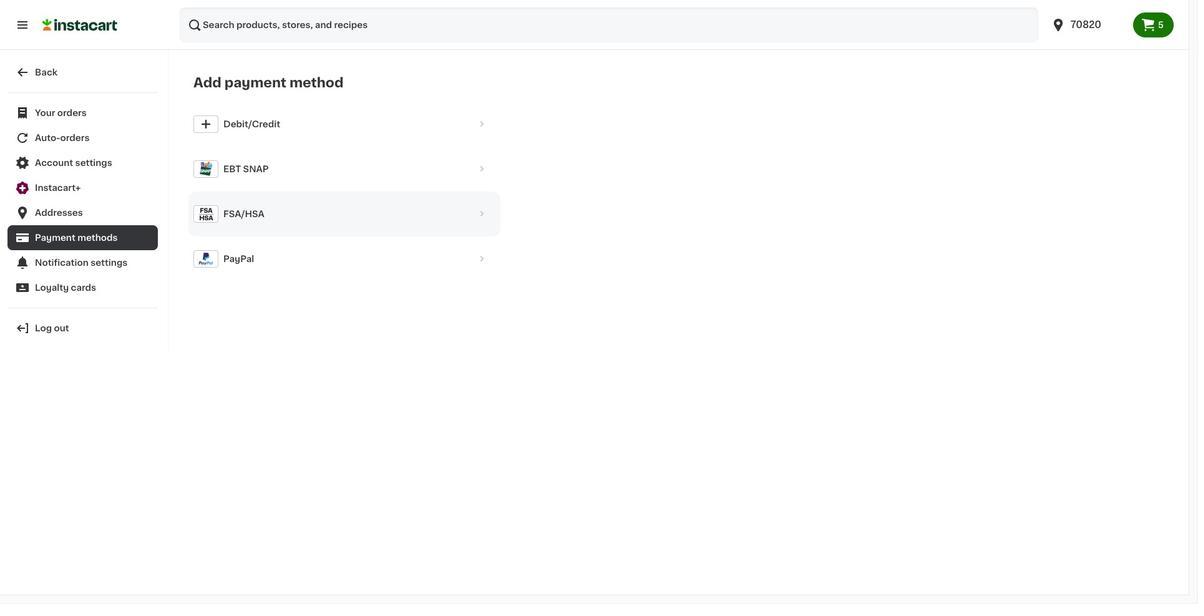 Task type: locate. For each thing, give the bounding box(es) containing it.
5 button
[[1134, 12, 1175, 37]]

addresses link
[[7, 200, 158, 225]]

settings inside notification settings link
[[91, 259, 128, 267]]

settings inside 'account settings' link
[[75, 159, 112, 167]]

ebt snap
[[224, 165, 269, 173]]

ebt snap button
[[189, 147, 501, 192]]

notification settings
[[35, 259, 128, 267]]

70820 button
[[1051, 7, 1126, 42]]

payment
[[225, 76, 287, 90]]

log out
[[35, 324, 69, 333]]

0 vertical spatial orders
[[57, 109, 87, 117]]

cards
[[71, 283, 96, 292]]

your
[[35, 109, 55, 117]]

None search field
[[180, 7, 1039, 42]]

1 vertical spatial orders
[[60, 134, 90, 142]]

settings
[[75, 159, 112, 167], [91, 259, 128, 267]]

settings down methods
[[91, 259, 128, 267]]

add payment method
[[194, 76, 344, 90]]

methods
[[78, 234, 118, 242]]

debit/credit
[[224, 120, 280, 129]]

orders up account settings at the left top of page
[[60, 134, 90, 142]]

account settings link
[[7, 150, 158, 175]]

your orders
[[35, 109, 87, 117]]

Search field
[[180, 7, 1039, 42]]

account settings
[[35, 159, 112, 167]]

orders for auto-orders
[[60, 134, 90, 142]]

settings down auto-orders link
[[75, 159, 112, 167]]

notification settings link
[[7, 250, 158, 275]]

payment
[[35, 234, 75, 242]]

orders up auto-orders
[[57, 109, 87, 117]]

1 vertical spatial settings
[[91, 259, 128, 267]]

0 vertical spatial settings
[[75, 159, 112, 167]]

loyalty cards
[[35, 283, 96, 292]]

orders for your orders
[[57, 109, 87, 117]]

out
[[54, 324, 69, 333]]

settings for notification settings
[[91, 259, 128, 267]]

orders
[[57, 109, 87, 117], [60, 134, 90, 142]]

snap
[[243, 165, 269, 173]]

settings for account settings
[[75, 159, 112, 167]]



Task type: vqa. For each thing, say whether or not it's contained in the screenshot.
"Pickup orders"
no



Task type: describe. For each thing, give the bounding box(es) containing it.
log out link
[[7, 316, 158, 341]]

instacart logo image
[[42, 17, 117, 32]]

payment methods link
[[7, 225, 158, 250]]

5
[[1159, 21, 1165, 29]]

paypal link
[[189, 237, 501, 282]]

auto-orders
[[35, 134, 90, 142]]

fsa/hsa button
[[189, 192, 501, 237]]

auto-
[[35, 134, 60, 142]]

back
[[35, 68, 58, 77]]

back link
[[7, 60, 158, 85]]

fsa/hsa
[[224, 210, 265, 218]]

add
[[194, 76, 222, 90]]

instacart+ link
[[7, 175, 158, 200]]

method
[[290, 76, 344, 90]]

70820 button
[[1044, 7, 1134, 42]]

debit/credit button
[[189, 102, 501, 147]]

paypal
[[224, 255, 254, 263]]

notification
[[35, 259, 89, 267]]

addresses
[[35, 209, 83, 217]]

auto-orders link
[[7, 126, 158, 150]]

70820
[[1071, 20, 1102, 29]]

loyalty
[[35, 283, 69, 292]]

payment methods
[[35, 234, 118, 242]]

account
[[35, 159, 73, 167]]

ebt
[[224, 165, 241, 173]]

loyalty cards link
[[7, 275, 158, 300]]

your orders link
[[7, 101, 158, 126]]

log
[[35, 324, 52, 333]]

instacart+
[[35, 184, 81, 192]]



